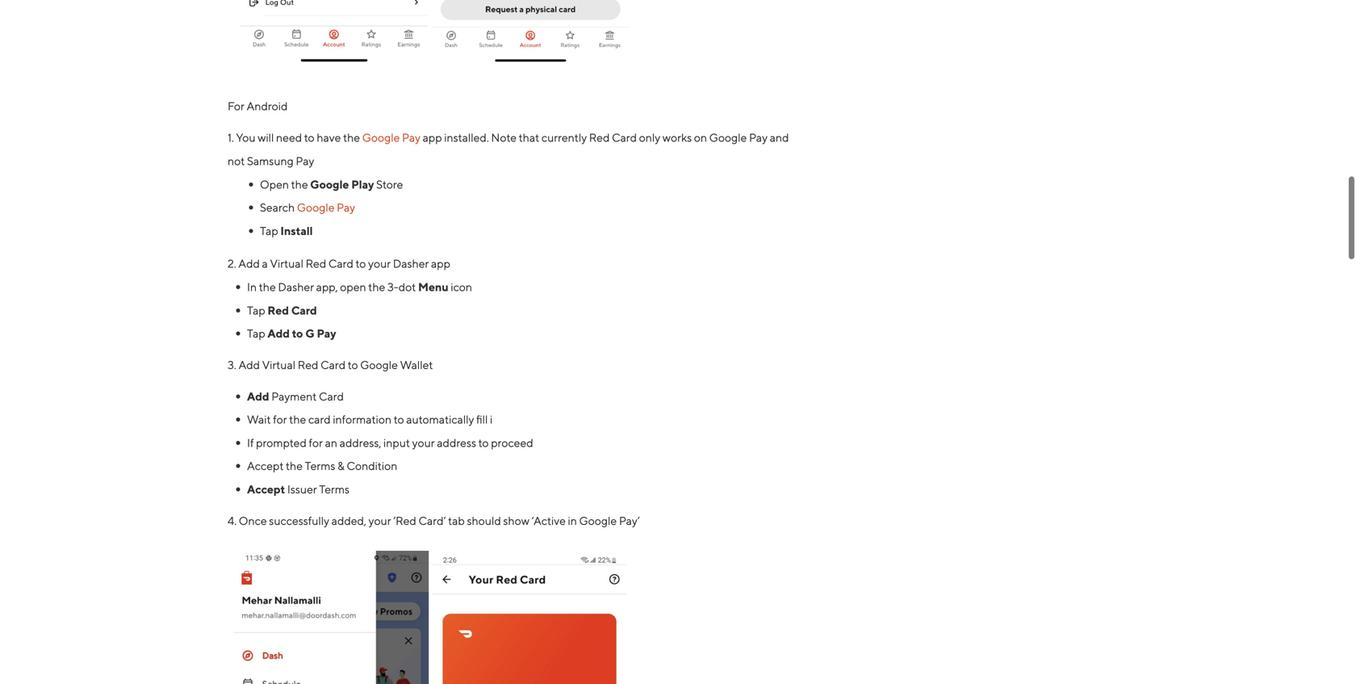 Task type: describe. For each thing, give the bounding box(es) containing it.
you
[[236, 131, 256, 144]]

1.
[[228, 131, 234, 144]]

3.
[[228, 358, 236, 371]]

app,
[[316, 280, 338, 294]]

red inside app installed. note that currently red card only works on google pay and not samsung pay
[[589, 131, 610, 144]]

card'
[[419, 514, 446, 527]]

note
[[491, 131, 517, 144]]

for android
[[228, 99, 288, 113]]

pay down "open the google play store"
[[337, 201, 355, 214]]

tap for tap add to g pay
[[247, 327, 265, 340]]

2.
[[228, 257, 236, 270]]

google pay link for search
[[297, 201, 355, 214]]

1 vertical spatial for
[[309, 436, 323, 449]]

the right have
[[343, 131, 360, 144]]

3. add virtual red card to google wallet
[[228, 358, 433, 371]]

menu
[[418, 280, 449, 294]]

accept for accept the terms & condition
[[247, 459, 284, 473]]

on
[[694, 131, 708, 144]]

to left g
[[292, 327, 303, 340]]

to up the information
[[348, 358, 358, 371]]

installed.
[[444, 131, 489, 144]]

the left 3-
[[369, 280, 385, 294]]

1 user-added image image from the top
[[228, 0, 632, 67]]

google right the in
[[580, 514, 617, 527]]

1 vertical spatial your
[[412, 436, 435, 449]]

to up input
[[394, 413, 404, 426]]

currently
[[542, 131, 587, 144]]

wait
[[247, 413, 271, 426]]

address,
[[340, 436, 382, 449]]

google up store at the top of page
[[362, 131, 400, 144]]

1 vertical spatial app
[[431, 257, 451, 270]]

dot
[[399, 280, 416, 294]]

add payment card
[[247, 390, 344, 403]]

terms for issuer
[[319, 483, 350, 496]]

add up wait
[[247, 390, 269, 403]]

the right in
[[259, 280, 276, 294]]

fill
[[477, 413, 488, 426]]

google up search google pay
[[310, 177, 349, 191]]

need
[[276, 131, 302, 144]]

condition
[[347, 459, 398, 473]]

show
[[503, 514, 530, 527]]

card up open
[[329, 257, 354, 270]]

to up in the dasher app, open the 3-dot menu icon
[[356, 257, 366, 270]]

add for 2.
[[238, 257, 260, 270]]

2 user-added image image from the top
[[228, 551, 632, 684]]

accept the terms & condition
[[247, 459, 398, 473]]

wait for the card information to automatically fill i
[[247, 413, 493, 426]]

only
[[639, 131, 661, 144]]

0 vertical spatial dasher
[[393, 257, 429, 270]]

samsung
[[247, 154, 294, 168]]

search
[[260, 201, 295, 214]]

not
[[228, 154, 245, 168]]

to left have
[[304, 131, 315, 144]]

payment
[[272, 390, 317, 403]]

tab
[[448, 514, 465, 527]]

1 vertical spatial virtual
[[262, 358, 296, 371]]

4. once successfully added, your 'red card' tab should show 'active in google pay'
[[228, 514, 640, 527]]

'red
[[394, 514, 417, 527]]

google down "open the google play store"
[[297, 201, 335, 214]]

pay'
[[619, 514, 640, 527]]

add for 3.
[[239, 358, 260, 371]]

tap red card
[[247, 303, 317, 317]]

add for tap
[[268, 327, 290, 340]]

play
[[352, 177, 374, 191]]

in
[[247, 280, 257, 294]]

if prompted for an address, input your address to proceed
[[247, 436, 534, 449]]

information
[[333, 413, 392, 426]]

accept for accept issuer terms
[[247, 483, 285, 496]]

issuer
[[287, 483, 317, 496]]

icon
[[451, 280, 472, 294]]

open the google play store
[[260, 177, 403, 191]]

red up tap add to g pay
[[268, 303, 289, 317]]

the up search google pay
[[291, 177, 308, 191]]

address
[[437, 436, 476, 449]]

open
[[340, 280, 366, 294]]

pay left and
[[749, 131, 768, 144]]

store
[[376, 177, 403, 191]]



Task type: vqa. For each thing, say whether or not it's contained in the screenshot.
the topmost the "out"
no



Task type: locate. For each thing, give the bounding box(es) containing it.
for
[[228, 99, 245, 113]]

the up accept issuer terms on the bottom left
[[286, 459, 303, 473]]

tap
[[260, 224, 278, 237], [247, 303, 265, 317], [247, 327, 265, 340]]

proceed
[[491, 436, 534, 449]]

0 vertical spatial app
[[423, 131, 442, 144]]

that
[[519, 131, 540, 144]]

accept issuer terms
[[247, 483, 350, 496]]

successfully
[[269, 514, 330, 527]]

for right wait
[[273, 413, 287, 426]]

0 vertical spatial tap
[[260, 224, 278, 237]]

for
[[273, 413, 287, 426], [309, 436, 323, 449]]

tap for tap red card
[[247, 303, 265, 317]]

0 vertical spatial accept
[[247, 459, 284, 473]]

an
[[325, 436, 338, 449]]

tap for tap install
[[260, 224, 278, 237]]

app installed. note that currently red card only works on google pay and not samsung pay
[[228, 131, 789, 168]]

red up app,
[[306, 257, 326, 270]]

add down tap red card at left top
[[268, 327, 290, 340]]

google inside app installed. note that currently red card only works on google pay and not samsung pay
[[710, 131, 747, 144]]

for left an
[[309, 436, 323, 449]]

0 vertical spatial for
[[273, 413, 287, 426]]

once
[[239, 514, 267, 527]]

'active
[[532, 514, 566, 527]]

your left the 'red
[[369, 514, 391, 527]]

2 accept from the top
[[247, 483, 285, 496]]

terms left &
[[305, 459, 335, 473]]

in the dasher app, open the 3-dot menu icon
[[247, 280, 472, 294]]

terms down &
[[319, 483, 350, 496]]

1. you will need to have the google pay
[[228, 131, 421, 144]]

card up card
[[319, 390, 344, 403]]

terms for the
[[305, 459, 335, 473]]

1 vertical spatial tap
[[247, 303, 265, 317]]

tap down search
[[260, 224, 278, 237]]

have
[[317, 131, 341, 144]]

2. add a virtual red card to your dasher app
[[228, 257, 451, 270]]

1 vertical spatial google pay link
[[297, 201, 355, 214]]

search google pay
[[260, 201, 355, 214]]

pay up store at the top of page
[[402, 131, 421, 144]]

app up menu
[[431, 257, 451, 270]]

your right input
[[412, 436, 435, 449]]

add
[[238, 257, 260, 270], [268, 327, 290, 340], [239, 358, 260, 371], [247, 390, 269, 403]]

google right on
[[710, 131, 747, 144]]

app inside app installed. note that currently red card only works on google pay and not samsung pay
[[423, 131, 442, 144]]

dasher up tap red card at left top
[[278, 280, 314, 294]]

app
[[423, 131, 442, 144], [431, 257, 451, 270]]

virtual down tap add to g pay
[[262, 358, 296, 371]]

pay down need
[[296, 154, 314, 168]]

0 vertical spatial user-added image image
[[228, 0, 632, 67]]

google
[[362, 131, 400, 144], [710, 131, 747, 144], [310, 177, 349, 191], [297, 201, 335, 214], [360, 358, 398, 371], [580, 514, 617, 527]]

user-added image image
[[228, 0, 632, 67], [228, 551, 632, 684]]

if
[[247, 436, 254, 449]]

accept down if
[[247, 459, 284, 473]]

card
[[612, 131, 637, 144], [329, 257, 354, 270], [291, 303, 317, 317], [321, 358, 346, 371], [319, 390, 344, 403]]

pay right g
[[317, 327, 336, 340]]

terms
[[305, 459, 335, 473], [319, 483, 350, 496]]

dasher up dot
[[393, 257, 429, 270]]

1 horizontal spatial dasher
[[393, 257, 429, 270]]

0 vertical spatial google pay link
[[362, 131, 421, 144]]

1 vertical spatial dasher
[[278, 280, 314, 294]]

card up g
[[291, 303, 317, 317]]

0 horizontal spatial dasher
[[278, 280, 314, 294]]

to
[[304, 131, 315, 144], [356, 257, 366, 270], [292, 327, 303, 340], [348, 358, 358, 371], [394, 413, 404, 426], [479, 436, 489, 449]]

red
[[589, 131, 610, 144], [306, 257, 326, 270], [268, 303, 289, 317], [298, 358, 319, 371]]

google pay link for 1. you will need to have the
[[362, 131, 421, 144]]

google pay link down "open the google play store"
[[297, 201, 355, 214]]

red right currently
[[589, 131, 610, 144]]

g
[[306, 327, 315, 340]]

tap down tap red card at left top
[[247, 327, 265, 340]]

add left a
[[238, 257, 260, 270]]

install
[[281, 224, 313, 237]]

and
[[770, 131, 789, 144]]

the left card
[[289, 413, 306, 426]]

virtual
[[270, 257, 304, 270], [262, 358, 296, 371]]

2 vertical spatial tap
[[247, 327, 265, 340]]

app left installed.
[[423, 131, 442, 144]]

virtual right a
[[270, 257, 304, 270]]

wallet
[[400, 358, 433, 371]]

0 vertical spatial terms
[[305, 459, 335, 473]]

card
[[308, 413, 331, 426]]

google pay link up store at the top of page
[[362, 131, 421, 144]]

4.
[[228, 514, 237, 527]]

dasher
[[393, 257, 429, 270], [278, 280, 314, 294]]

pay
[[402, 131, 421, 144], [749, 131, 768, 144], [296, 154, 314, 168], [337, 201, 355, 214], [317, 327, 336, 340]]

the
[[343, 131, 360, 144], [291, 177, 308, 191], [259, 280, 276, 294], [369, 280, 385, 294], [289, 413, 306, 426], [286, 459, 303, 473]]

0 horizontal spatial google pay link
[[297, 201, 355, 214]]

1 vertical spatial terms
[[319, 483, 350, 496]]

tap add to g pay
[[247, 327, 336, 340]]

your up 3-
[[368, 257, 391, 270]]

1 horizontal spatial for
[[309, 436, 323, 449]]

1 accept from the top
[[247, 459, 284, 473]]

to down fill
[[479, 436, 489, 449]]

1 vertical spatial user-added image image
[[228, 551, 632, 684]]

a
[[262, 257, 268, 270]]

added,
[[332, 514, 367, 527]]

prompted
[[256, 436, 307, 449]]

1 vertical spatial accept
[[247, 483, 285, 496]]

2 vertical spatial your
[[369, 514, 391, 527]]

0 vertical spatial virtual
[[270, 257, 304, 270]]

accept up the once
[[247, 483, 285, 496]]

will
[[258, 131, 274, 144]]

red down g
[[298, 358, 319, 371]]

tap down in
[[247, 303, 265, 317]]

android
[[247, 99, 288, 113]]

card left only
[[612, 131, 637, 144]]

&
[[338, 459, 345, 473]]

open
[[260, 177, 289, 191]]

should
[[467, 514, 501, 527]]

accept
[[247, 459, 284, 473], [247, 483, 285, 496]]

add right 3.
[[239, 358, 260, 371]]

tap install
[[260, 224, 313, 237]]

works
[[663, 131, 692, 144]]

0 horizontal spatial for
[[273, 413, 287, 426]]

card up add payment card
[[321, 358, 346, 371]]

your
[[368, 257, 391, 270], [412, 436, 435, 449], [369, 514, 391, 527]]

1 horizontal spatial google pay link
[[362, 131, 421, 144]]

google pay link
[[362, 131, 421, 144], [297, 201, 355, 214]]

card inside app installed. note that currently red card only works on google pay and not samsung pay
[[612, 131, 637, 144]]

i
[[490, 413, 493, 426]]

in
[[568, 514, 577, 527]]

0 vertical spatial your
[[368, 257, 391, 270]]

automatically
[[406, 413, 474, 426]]

3-
[[388, 280, 399, 294]]

google left wallet
[[360, 358, 398, 371]]

input
[[384, 436, 410, 449]]



